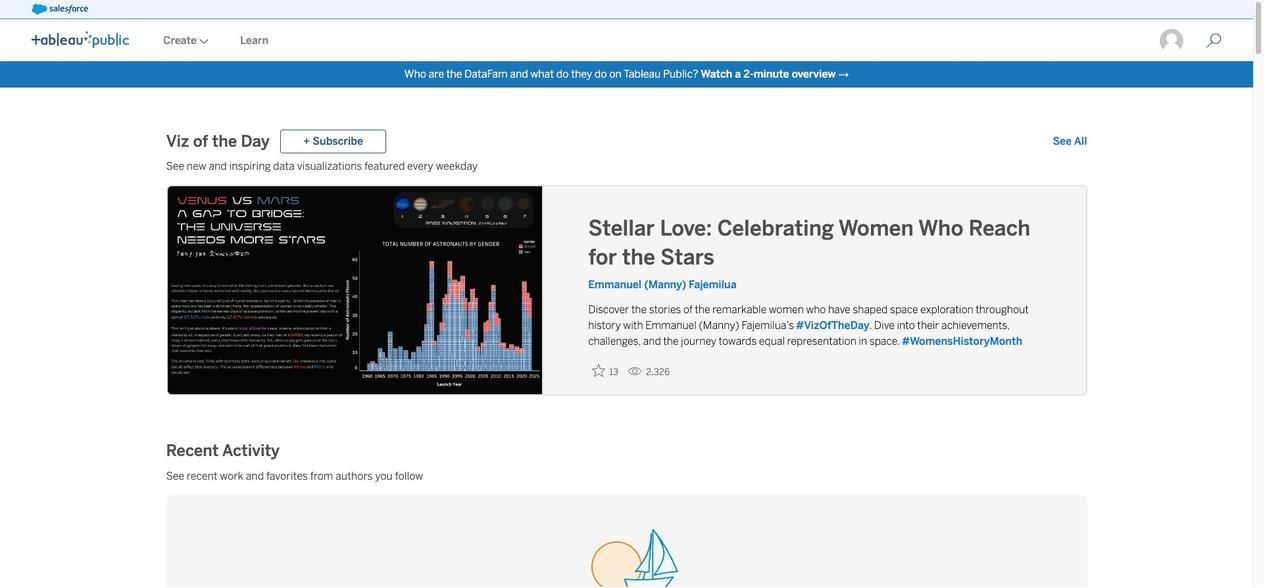 Task type: locate. For each thing, give the bounding box(es) containing it.
see all viz of the day element
[[1053, 134, 1088, 149]]

go to search image
[[1191, 33, 1238, 49]]

jacob.simon6557 image
[[1159, 28, 1185, 54]]

see recent work and favorites from authors you follow element
[[166, 469, 1088, 484]]

recent activity heading
[[166, 440, 280, 461]]

logo image
[[32, 31, 129, 48]]



Task type: describe. For each thing, give the bounding box(es) containing it.
salesforce logo image
[[32, 4, 88, 14]]

viz of the day heading
[[166, 131, 270, 152]]

create image
[[197, 39, 209, 44]]

Add Favorite button
[[588, 360, 623, 382]]

see new and inspiring data visualizations featured every weekday element
[[166, 159, 1088, 174]]

tableau public viz of the day image
[[167, 186, 544, 397]]

add favorite image
[[592, 364, 606, 377]]



Task type: vqa. For each thing, say whether or not it's contained in the screenshot.
the 2023
no



